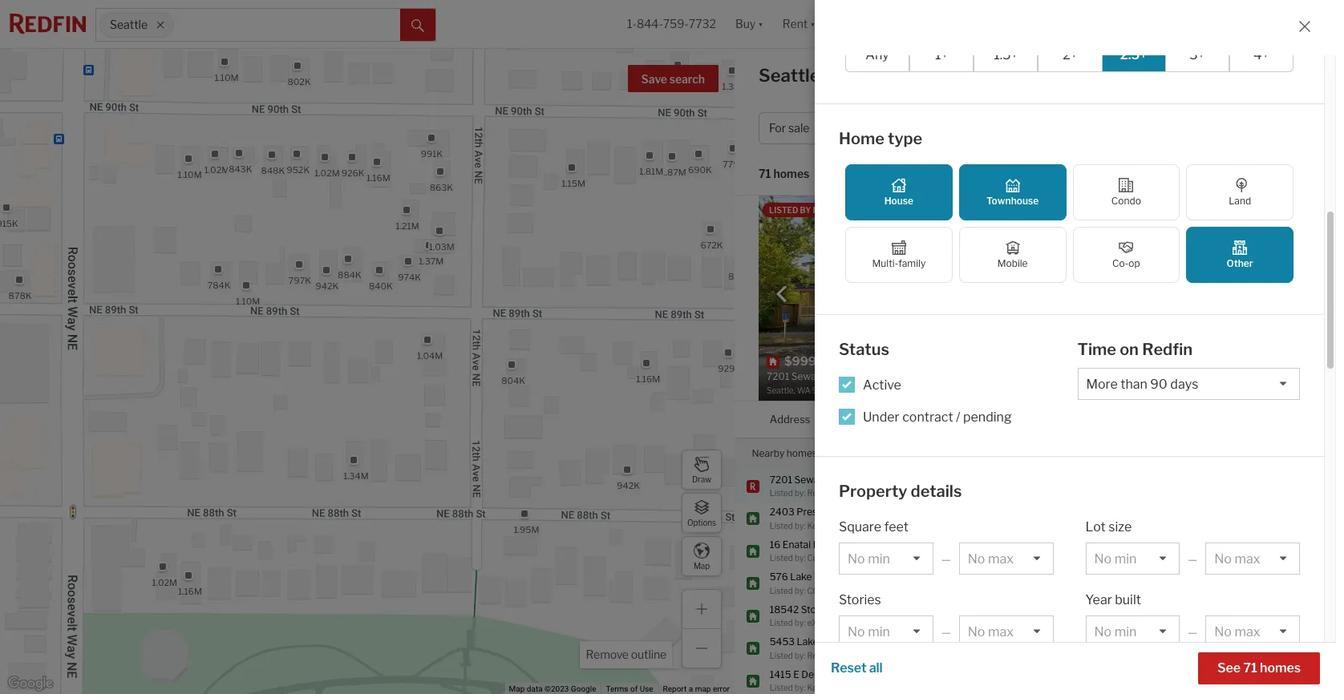 Task type: describe. For each thing, give the bounding box(es) containing it.
Co-op checkbox
[[1073, 227, 1180, 283]]

redfin inside 7201 seward park ave s listed by: redfin
[[808, 489, 832, 498]]

agent
[[1165, 209, 1199, 221]]

coldwell
[[808, 554, 840, 563]]

lot for lot size
[[1194, 276, 1209, 288]]

photos
[[1212, 171, 1255, 186]]

5453 lake washington blvd s listed by: realogics sotheby's int'l rlty
[[770, 636, 915, 661]]

sale
[[954, 65, 990, 86]]

sort
[[829, 167, 853, 181]]

2+ radio
[[1039, 38, 1103, 72]]

park right the erez
[[924, 578, 945, 590]]

1 horizontal spatial enatai
[[868, 545, 896, 557]]

see 71 homes
[[1218, 661, 1301, 676]]

926k
[[342, 167, 365, 178]]

by: inside 5453 lake washington blvd s listed by: realogics sotheby's int'l rlty
[[795, 651, 806, 661]]

4+
[[1254, 47, 1270, 63]]

keller for denny
[[808, 684, 829, 693]]

2 90 from the top
[[1233, 675, 1246, 687]]

city guide link
[[1248, 68, 1313, 87]]

city
[[1248, 70, 1273, 85]]

details for view details
[[1258, 377, 1293, 390]]

recommended
[[858, 167, 939, 181]]

1 horizontal spatial price button
[[942, 402, 967, 438]]

16 enatai dr listed by: coldwell banker bain
[[770, 539, 886, 563]]

map data ©2023 google
[[509, 685, 597, 694]]

2 horizontal spatial 1.02m
[[315, 167, 340, 178]]

list box down time on redfin at the right of the page
[[1078, 368, 1301, 400]]

recommended button
[[856, 166, 952, 182]]

options
[[688, 518, 717, 528]]

status
[[839, 340, 890, 360]]

listed inside 1415 e denny way listed by: keller williams realty ps
[[770, 684, 793, 693]]

seward for park
[[868, 480, 902, 492]]

ave for n
[[830, 604, 847, 616]]

wa
[[828, 65, 859, 86]]

$2,650,000
[[942, 578, 997, 590]]

seward inside 7201 seward park ave s listed by: redfin
[[795, 474, 829, 486]]

2.5+ radio
[[1102, 38, 1166, 72]]

5,740
[[1118, 545, 1145, 557]]

x-out this home image
[[1079, 373, 1098, 392]]

home type
[[839, 129, 923, 148]]

map
[[695, 685, 711, 694]]

draw button
[[682, 450, 722, 490]]

71 inside 71 homes •
[[759, 167, 771, 181]]

$2,069
[[1183, 545, 1216, 557]]

lake for echo
[[893, 610, 915, 622]]

— for square feet
[[942, 553, 952, 567]]

realty inside 1415 e denny way listed by: keller williams realty ps
[[864, 684, 888, 693]]

that
[[820, 447, 838, 459]]

1 horizontal spatial price
[[942, 413, 967, 426]]

$360
[[1183, 610, 1208, 622]]

year for year built
[[1086, 593, 1113, 608]]

797k
[[289, 275, 311, 286]]

$999,999
[[942, 480, 988, 492]]

option group containing any
[[846, 38, 1294, 72]]

18542 stone ave n listed by: exp realty listing agent: lydie vieira
[[770, 604, 945, 628]]

year for year built
[[1194, 254, 1214, 266]]

favorite button image
[[1005, 200, 1032, 227]]

washington for seward park
[[821, 636, 875, 648]]

Other checkbox
[[1187, 227, 1294, 283]]

4 for $2,850,000
[[1036, 643, 1042, 655]]

915k
[[0, 218, 18, 229]]

1.21m
[[396, 220, 419, 231]]

89 days for $360
[[1233, 610, 1269, 622]]

park right int'l
[[904, 643, 925, 655]]

779k
[[723, 159, 746, 170]]

1 vertical spatial ft.
[[1288, 276, 1300, 288]]

by: inside 1415 e denny way listed by: keller williams realty ps
[[795, 684, 806, 693]]

7201
[[770, 474, 793, 486]]

0 vertical spatial 89
[[1118, 276, 1131, 288]]

1.95m
[[514, 524, 540, 536]]

type
[[888, 129, 923, 148]]

89 for $360
[[1233, 610, 1246, 622]]

listing for echo lake
[[848, 619, 874, 628]]

use
[[640, 685, 654, 694]]

Any radio
[[846, 38, 910, 72]]

0 horizontal spatial ft.
[[1074, 254, 1085, 266]]

built
[[1115, 593, 1142, 608]]

ps
[[890, 684, 901, 693]]

nearby homes that match your criteria
[[752, 447, 925, 459]]

redfin for listed by redfin agent david palmer
[[1128, 209, 1163, 221]]

downtown
[[864, 521, 905, 531]]

s for 7201 seward park ave s
[[873, 474, 879, 486]]

location button
[[868, 402, 911, 438]]

seward for washington
[[868, 643, 902, 655]]

2 vertical spatial 1.10m
[[236, 296, 260, 307]]

seattle,
[[759, 65, 825, 86]]

2 horizontal spatial redfin
[[1143, 340, 1193, 360]]

878k
[[8, 290, 32, 301]]

Townhouse checkbox
[[959, 165, 1067, 221]]

2 vertical spatial 1.16m
[[178, 586, 202, 598]]

on
[[1120, 340, 1139, 360]]

by: inside the '2403 prescott ave sw listed by: keller williams downtown sea'
[[795, 521, 806, 531]]

89 days for $2,069
[[1233, 545, 1269, 557]]

e inside 576 lake washington blvd e listed by: compass listing agent: erez toker
[[892, 571, 899, 583]]

insights
[[1183, 70, 1232, 85]]

all
[[870, 661, 883, 676]]

square
[[839, 520, 882, 535]]

1.87m
[[662, 166, 687, 178]]

home
[[839, 129, 885, 148]]

report a map error link
[[663, 685, 730, 694]]

photos button
[[1208, 170, 1273, 193]]

$11,875,000
[[942, 545, 999, 557]]

listed
[[769, 205, 799, 215]]

hill
[[902, 675, 916, 687]]

$2,850,000
[[942, 643, 997, 655]]

listed by redfin
[[769, 205, 844, 215]]

by: inside 16 enatai dr listed by: coldwell banker bain
[[795, 554, 806, 563]]

favorite this home image for 90 days
[[1300, 638, 1319, 657]]

stories
[[839, 593, 882, 608]]

echo lake
[[868, 610, 915, 622]]

lot for lot size
[[1086, 520, 1106, 535]]

house
[[885, 195, 914, 207]]

option group containing house
[[846, 165, 1294, 283]]

error
[[713, 685, 730, 694]]

1-844-759-7732 link
[[627, 17, 716, 31]]

terms of use
[[606, 685, 654, 694]]

$401
[[1183, 675, 1206, 687]]

1 horizontal spatial 1.16m
[[367, 172, 390, 183]]

seattle, wa homes for sale
[[759, 65, 990, 86]]

agent: for washington park
[[875, 586, 899, 596]]

map button
[[682, 537, 722, 577]]

843k
[[229, 163, 252, 175]]

time on redfin
[[1078, 340, 1193, 360]]

sea
[[907, 521, 921, 531]]

1 vertical spatial 1.10m
[[178, 169, 202, 180]]

for sale
[[769, 121, 810, 135]]

market insights link
[[1136, 52, 1232, 87]]

your
[[871, 447, 891, 459]]

rlty
[[900, 651, 915, 661]]

search
[[670, 72, 705, 86]]

e inside 1415 e denny way listed by: keller williams realty ps
[[794, 669, 800, 681]]

942k for 942k 884k
[[316, 280, 339, 292]]

homes
[[862, 65, 922, 86]]

991k
[[421, 148, 443, 159]]

— for year built
[[1188, 626, 1198, 640]]

int'l
[[885, 651, 899, 661]]

under contract / pending
[[863, 410, 1012, 425]]

washington park $2,650,000
[[868, 578, 997, 590]]

ave inside 7201 seward park ave s listed by: redfin
[[854, 474, 871, 486]]

list box up int'l
[[839, 616, 934, 648]]

listed inside listed by redfin agent david palmer
[[1085, 209, 1113, 221]]

property
[[839, 482, 908, 501]]

palmer
[[1117, 221, 1155, 235]]

favorite this home image for $2,069
[[1300, 540, 1319, 560]]

Mobile checkbox
[[959, 227, 1067, 283]]

1-
[[627, 17, 637, 31]]

previous button image
[[774, 286, 790, 302]]

16
[[770, 539, 781, 551]]

Multi-family checkbox
[[846, 227, 953, 283]]

map for map data ©2023 google
[[509, 685, 525, 694]]

admiral
[[868, 513, 903, 525]]

3+
[[1190, 47, 1205, 63]]

89 for $2,069
[[1233, 545, 1246, 557]]

google
[[571, 685, 597, 694]]

3+ radio
[[1166, 38, 1230, 72]]

n
[[849, 604, 856, 616]]

— for lot size
[[1188, 553, 1198, 567]]

agent: for echo lake
[[875, 619, 900, 628]]

lake for 5453
[[797, 636, 819, 648]]

redfin for listed by redfin
[[813, 205, 844, 215]]

listed inside the '2403 prescott ave sw listed by: keller williams downtown sea'
[[770, 521, 793, 531]]

property details
[[839, 482, 962, 501]]

on redfin
[[1049, 276, 1093, 288]]

•
[[818, 168, 821, 182]]

washington down bain
[[868, 578, 922, 590]]

4 for $989,999
[[1036, 610, 1042, 622]]



Task type: vqa. For each thing, say whether or not it's contained in the screenshot.
2nd beds from the right
no



Task type: locate. For each thing, give the bounding box(es) containing it.
0 horizontal spatial 942k
[[316, 280, 339, 292]]

0 vertical spatial seward park
[[868, 480, 925, 492]]

1 favorite this home image from the top
[[1300, 540, 1319, 560]]

days for $360
[[1248, 610, 1269, 622]]

0 vertical spatial blvd
[[871, 571, 890, 583]]

redfin right by
[[813, 205, 844, 215]]

by: down 16 enatai dr link
[[795, 554, 806, 563]]

lot left 'size'
[[1086, 520, 1106, 535]]

4,200 sq. ft.
[[1241, 276, 1300, 288]]

remove seattle image
[[155, 20, 165, 30]]

agent: left lydie
[[875, 619, 900, 628]]

park inside 7201 seward park ave s listed by: redfin
[[831, 474, 852, 486]]

listed down 16
[[770, 554, 793, 563]]

washington inside 576 lake washington blvd e listed by: compass listing agent: erez toker
[[814, 571, 869, 583]]

576 lake washington blvd e listed by: compass listing agent: erez toker
[[770, 571, 941, 596]]

blvd for s
[[877, 636, 897, 648]]

0 vertical spatial williams
[[831, 521, 863, 531]]

reset all button
[[831, 653, 883, 685]]

view details
[[1230, 377, 1293, 390]]

listed down 576
[[770, 586, 793, 596]]

keller inside 1415 e denny way listed by: keller williams realty ps
[[808, 684, 829, 693]]

blvd down bain
[[871, 571, 890, 583]]

s inside 5453 lake washington blvd s listed by: realogics sotheby's int'l rlty
[[899, 636, 905, 648]]

bain
[[870, 554, 886, 563]]

0 horizontal spatial redfin
[[808, 489, 832, 498]]

listing inside 18542 stone ave n listed by: exp realty listing agent: lydie vieira
[[848, 619, 874, 628]]

list box up see 71 homes
[[1206, 616, 1301, 648]]

1 by: from the top
[[795, 489, 806, 498]]

0 horizontal spatial s
[[873, 474, 879, 486]]

1 williams from the top
[[831, 521, 863, 531]]

by: inside 7201 seward park ave s listed by: redfin
[[795, 489, 806, 498]]

homes left •
[[774, 167, 810, 181]]

blvd up int'l
[[877, 636, 897, 648]]

942k left draw
[[617, 480, 640, 491]]

listed inside 5453 lake washington blvd s listed by: realogics sotheby's int'l rlty
[[770, 651, 793, 661]]

89 days right $2,069 in the right bottom of the page
[[1233, 545, 1269, 557]]

details right view
[[1258, 377, 1293, 390]]

0 horizontal spatial 3
[[1036, 545, 1042, 557]]

2 favorite this home image from the top
[[1300, 638, 1319, 657]]

71 right '779k'
[[759, 167, 771, 181]]

days for $833
[[1248, 643, 1269, 655]]

— up "$559"
[[1188, 553, 1198, 567]]

2 option group from the top
[[846, 165, 1294, 283]]

ave down match
[[854, 474, 871, 486]]

7201 seward park ave s listed by: redfin
[[770, 474, 879, 498]]

seward right 7201
[[795, 474, 829, 486]]

built
[[1216, 254, 1237, 266]]

2,750
[[1118, 610, 1144, 622]]

lake for 576
[[791, 571, 812, 583]]

5453 lake washington blvd s link
[[770, 636, 905, 650]]

71 inside button
[[1244, 661, 1258, 676]]

4+ radio
[[1230, 38, 1294, 72]]

0 vertical spatial year
[[1194, 254, 1214, 266]]

by: inside 576 lake washington blvd e listed by: compass listing agent: erez toker
[[795, 586, 806, 596]]

0 vertical spatial redfin
[[1064, 276, 1093, 288]]

photo of 7201 seward park ave s, seattle, wa 98118 image
[[759, 196, 1036, 401]]

e up echo lake
[[892, 571, 899, 583]]

1-844-759-7732
[[627, 17, 716, 31]]

listed down 5453
[[770, 651, 793, 661]]

— up the $833 in the right bottom of the page
[[1188, 626, 1198, 640]]

1 90 days from the top
[[1233, 643, 1269, 655]]

0 horizontal spatial realty
[[824, 619, 848, 628]]

washington for washington park
[[814, 571, 869, 583]]

option group
[[846, 38, 1294, 72], [846, 165, 1294, 283]]

seward park up all
[[868, 643, 925, 655]]

2 vertical spatial 89 days
[[1233, 610, 1269, 622]]

1 vertical spatial 4
[[1036, 643, 1042, 655]]

seward up admiral
[[868, 480, 902, 492]]

1 vertical spatial williams
[[831, 684, 863, 693]]

0 vertical spatial ft.
[[1074, 254, 1085, 266]]

map down options
[[694, 561, 710, 571]]

lot size
[[1086, 520, 1132, 535]]

942k down 884k
[[316, 280, 339, 292]]

1 horizontal spatial e
[[892, 571, 899, 583]]

seward park for 7201 seward park ave s
[[868, 480, 925, 492]]

ave
[[854, 474, 871, 486], [838, 506, 855, 518], [830, 604, 847, 616]]

lot left "size"
[[1194, 276, 1209, 288]]

2 keller from the top
[[808, 684, 829, 693]]

House checkbox
[[846, 165, 953, 221]]

1 keller from the top
[[808, 521, 829, 531]]

williams down the sw
[[831, 521, 863, 531]]

listed down 2403
[[770, 521, 793, 531]]

1 agent: from the top
[[875, 586, 899, 596]]

by: down '1415 e denny way' link
[[795, 684, 806, 693]]

favorite button checkbox
[[1005, 200, 1032, 227]]

favorite this home image for 89 days
[[1300, 605, 1319, 625]]

homes inside 71 homes •
[[774, 167, 810, 181]]

of
[[631, 685, 638, 694]]

89 days down op
[[1118, 276, 1155, 288]]

realty inside 18542 stone ave n listed by: exp realty listing agent: lydie vieira
[[824, 619, 848, 628]]

park down nearby homes that match your criteria
[[831, 474, 852, 486]]

576 lake washington blvd e link
[[770, 571, 899, 585]]

55+
[[913, 675, 937, 690]]

89 days up see 71 homes
[[1233, 610, 1269, 622]]

5 by: from the top
[[795, 619, 806, 628]]

size
[[1109, 520, 1132, 535]]

863k
[[430, 181, 453, 193]]

— down '$989,999'
[[942, 626, 952, 640]]

1994
[[1276, 254, 1300, 266]]

blvd for e
[[871, 571, 890, 583]]

1 option group from the top
[[846, 38, 1294, 72]]

blvd inside 576 lake washington blvd e listed by: compass listing agent: erez toker
[[871, 571, 890, 583]]

ft. right $/sq.
[[1074, 254, 1085, 266]]

list box up 5
[[959, 543, 1054, 575]]

realty
[[824, 619, 848, 628], [864, 684, 888, 693]]

$400
[[1128, 254, 1155, 266]]

keller down 2403 prescott ave sw link
[[808, 521, 829, 531]]

details inside button
[[1258, 377, 1293, 390]]

homes left that at bottom
[[787, 447, 818, 459]]

1 4 from the top
[[1036, 610, 1042, 622]]

remove outline button
[[580, 642, 672, 669]]

0 vertical spatial 4
[[1036, 610, 1042, 622]]

a
[[689, 685, 693, 694]]

capitol
[[868, 675, 900, 687]]

— for stories
[[942, 626, 952, 640]]

list box
[[1078, 368, 1301, 400], [839, 543, 934, 575], [959, 543, 1054, 575], [1086, 543, 1180, 575], [1206, 543, 1301, 575], [839, 616, 934, 648], [959, 616, 1054, 648], [1086, 616, 1180, 648], [1206, 616, 1301, 648]]

1 horizontal spatial lot
[[1194, 276, 1209, 288]]

way
[[833, 669, 853, 681]]

keller
[[808, 521, 829, 531], [808, 684, 829, 693]]

2 4 from the top
[[1036, 643, 1042, 655]]

homes inside button
[[1261, 661, 1301, 676]]

3 up 5
[[1036, 545, 1042, 557]]

listed down 18542
[[770, 619, 793, 628]]

1 vertical spatial 90 days
[[1233, 675, 1269, 687]]

williams for way
[[831, 684, 863, 693]]

942k for 942k
[[617, 480, 640, 491]]

1+ radio
[[910, 38, 974, 72]]

0 horizontal spatial 1.02m
[[152, 577, 177, 589]]

family
[[899, 258, 926, 270]]

1 vertical spatial redfin
[[1143, 340, 1193, 360]]

exclude 55+ communities
[[863, 675, 1018, 690]]

804k
[[502, 375, 526, 386]]

89 right $2,069 in the right bottom of the page
[[1233, 545, 1246, 557]]

by: left exp
[[795, 619, 806, 628]]

realogics
[[808, 651, 844, 661]]

Condo checkbox
[[1073, 165, 1180, 221]]

ft. right sq.
[[1288, 276, 1300, 288]]

ave for sw
[[838, 506, 855, 518]]

1 favorite this home image from the top
[[1300, 605, 1319, 625]]

1 horizontal spatial 3
[[1077, 643, 1083, 655]]

6 by: from the top
[[795, 651, 806, 661]]

89 down co-op
[[1118, 276, 1131, 288]]

1 vertical spatial ave
[[838, 506, 855, 518]]

david
[[1085, 221, 1115, 235]]

by: inside 18542 stone ave n listed by: exp realty listing agent: lydie vieira
[[795, 619, 806, 628]]

1 vertical spatial 89
[[1233, 545, 1246, 557]]

1 vertical spatial price
[[942, 413, 967, 426]]

0 horizontal spatial 71
[[759, 167, 771, 181]]

942k inside 942k 884k
[[316, 280, 339, 292]]

williams inside 1415 e denny way listed by: keller williams realty ps
[[831, 684, 863, 693]]

park down criteria
[[904, 480, 925, 492]]

7 by: from the top
[[795, 684, 806, 693]]

enatai down square feet
[[868, 545, 896, 557]]

90 days right $401
[[1233, 675, 1269, 687]]

redfin
[[1064, 276, 1093, 288], [1143, 340, 1193, 360], [808, 489, 832, 498]]

0 vertical spatial 89 days
[[1118, 276, 1155, 288]]

favorite this home image
[[1300, 605, 1319, 625], [1300, 638, 1319, 657]]

0 vertical spatial favorite this home image
[[1300, 605, 1319, 625]]

map region
[[0, 0, 887, 695]]

david palmer image
[[1039, 209, 1083, 254]]

david palmer link
[[1085, 221, 1155, 235]]

williams for sw
[[831, 521, 863, 531]]

1 vertical spatial e
[[794, 669, 800, 681]]

details for property details
[[911, 482, 962, 501]]

0 vertical spatial favorite this home image
[[1300, 540, 1319, 560]]

0 vertical spatial price
[[857, 121, 885, 135]]

seward park up admiral
[[868, 480, 925, 492]]

by: up '1415 e denny way' link
[[795, 651, 806, 661]]

1 vertical spatial s
[[899, 636, 905, 648]]

Land checkbox
[[1187, 165, 1294, 221]]

sw
[[857, 506, 874, 518]]

1+
[[936, 47, 949, 63]]

sale
[[789, 121, 810, 135]]

map for map
[[694, 561, 710, 571]]

condo
[[1112, 195, 1142, 207]]

realty left ps
[[864, 684, 888, 693]]

submit search image
[[412, 19, 424, 32]]

year left built
[[1194, 254, 1214, 266]]

0 vertical spatial 1.16m
[[367, 172, 390, 183]]

walkthrough
[[876, 205, 941, 215]]

2 vertical spatial redfin
[[808, 489, 832, 498]]

0 vertical spatial listing
[[848, 586, 873, 596]]

0 horizontal spatial details
[[911, 482, 962, 501]]

1 vertical spatial agent:
[[875, 619, 900, 628]]

89 right the $360
[[1233, 610, 1246, 622]]

redfin inside listed by redfin agent david palmer
[[1128, 209, 1163, 221]]

by: down prescott
[[795, 521, 806, 531]]

favorite this home image for $559
[[1300, 573, 1319, 592]]

0 vertical spatial keller
[[808, 521, 829, 531]]

list box down 'built'
[[1086, 616, 1180, 648]]

7201 seward park ave s link
[[770, 474, 879, 487]]

by: up prescott
[[795, 489, 806, 498]]

840k
[[369, 280, 393, 292]]

1 vertical spatial option group
[[846, 165, 1294, 283]]

71 right the see
[[1244, 661, 1258, 676]]

lake down exp
[[797, 636, 819, 648]]

None search field
[[174, 9, 400, 41]]

agent: inside 18542 stone ave n listed by: exp realty listing agent: lydie vieira
[[875, 619, 900, 628]]

2 vertical spatial favorite this home image
[[1300, 670, 1319, 690]]

listing
[[848, 586, 873, 596], [848, 619, 874, 628]]

90 days up see 71 homes
[[1233, 643, 1269, 655]]

2 vertical spatial homes
[[1261, 661, 1301, 676]]

$/sq. ft.
[[1049, 254, 1085, 266]]

land
[[1229, 195, 1252, 207]]

0 vertical spatial price button
[[847, 112, 915, 144]]

1 90 from the top
[[1233, 643, 1246, 655]]

keller down denny
[[808, 684, 829, 693]]

s down your
[[873, 474, 879, 486]]

1 horizontal spatial 71
[[1244, 661, 1258, 676]]

784k
[[208, 280, 231, 291]]

1 vertical spatial 90
[[1233, 675, 1246, 687]]

1 vertical spatial map
[[509, 685, 525, 694]]

lydie
[[902, 619, 922, 628]]

list box down 'size'
[[1086, 543, 1180, 575]]

days for $2,069
[[1248, 545, 1269, 557]]

market
[[1136, 70, 1180, 85]]

toker
[[919, 586, 941, 596]]

0 vertical spatial lot
[[1194, 276, 1209, 288]]

2 seward park from the top
[[868, 643, 925, 655]]

952k
[[287, 164, 310, 176]]

enatai left dr
[[783, 539, 811, 551]]

0 vertical spatial e
[[892, 571, 899, 583]]

0 vertical spatial lake
[[791, 571, 812, 583]]

map left data at the left of the page
[[509, 685, 525, 694]]

washington up sotheby's
[[821, 636, 875, 648]]

favorite this home image
[[1300, 540, 1319, 560], [1300, 573, 1319, 592], [1300, 670, 1319, 690]]

1 vertical spatial favorite this home image
[[1300, 573, 1319, 592]]

by
[[800, 205, 812, 215]]

— up washington park $2,650,000
[[942, 553, 952, 567]]

ave inside 18542 stone ave n listed by: exp realty listing agent: lydie vieira
[[830, 604, 847, 616]]

18542
[[770, 604, 799, 616]]

homes
[[774, 167, 810, 181], [787, 447, 818, 459], [1261, 661, 1301, 676]]

1 vertical spatial homes
[[787, 447, 818, 459]]

16 enatai dr link
[[770, 539, 854, 552]]

1 vertical spatial details
[[911, 482, 962, 501]]

0 horizontal spatial price button
[[847, 112, 915, 144]]

washington inside 5453 lake washington blvd s listed by: realogics sotheby's int'l rlty
[[821, 636, 875, 648]]

2 horizontal spatial 1.16m
[[637, 373, 660, 384]]

2 favorite this home image from the top
[[1300, 573, 1319, 592]]

1 horizontal spatial 1.02m
[[204, 164, 230, 176]]

listed down 1415
[[770, 684, 793, 693]]

690k
[[688, 164, 712, 176]]

2 williams from the top
[[831, 684, 863, 693]]

s inside 7201 seward park ave s listed by: redfin
[[873, 474, 879, 486]]

listed inside 7201 seward park ave s listed by: redfin
[[770, 489, 793, 498]]

listed inside 576 lake washington blvd e listed by: compass listing agent: erez toker
[[770, 586, 793, 596]]

844-
[[637, 17, 663, 31]]

listed inside 18542 stone ave n listed by: exp realty listing agent: lydie vieira
[[770, 619, 793, 628]]

williams inside the '2403 prescott ave sw listed by: keller williams downtown sea'
[[831, 521, 863, 531]]

enatai inside 16 enatai dr listed by: coldwell banker bain
[[783, 539, 811, 551]]

1 horizontal spatial s
[[899, 636, 905, 648]]

1.5+ radio
[[974, 38, 1039, 72]]

1 vertical spatial price button
[[942, 402, 967, 438]]

lake inside 5453 lake washington blvd s listed by: realogics sotheby's int'l rlty
[[797, 636, 819, 648]]

1 vertical spatial 71
[[1244, 661, 1258, 676]]

details up sea
[[911, 482, 962, 501]]

2 by: from the top
[[795, 521, 806, 531]]

$/sq.
[[1049, 254, 1072, 266]]

759-
[[663, 17, 689, 31]]

s for 5453 lake washington blvd s
[[899, 636, 905, 648]]

google image
[[4, 674, 57, 695]]

mobile
[[998, 258, 1028, 270]]

list box up "$559"
[[1206, 543, 1301, 575]]

1.81m
[[640, 165, 664, 177]]

ave left the sw
[[838, 506, 855, 518]]

by: up 18542 stone ave n link
[[795, 586, 806, 596]]

0 vertical spatial 90 days
[[1233, 643, 1269, 655]]

0 horizontal spatial map
[[509, 685, 525, 694]]

listing for washington park
[[848, 586, 873, 596]]

1 horizontal spatial map
[[694, 561, 710, 571]]

listed inside 16 enatai dr listed by: coldwell banker bain
[[770, 554, 793, 563]]

capitol hill
[[868, 675, 916, 687]]

list box down feet
[[839, 543, 934, 575]]

1 vertical spatial listing
[[848, 619, 874, 628]]

1 vertical spatial year
[[1086, 593, 1113, 608]]

2 vertical spatial ave
[[830, 604, 847, 616]]

4 by: from the top
[[795, 586, 806, 596]]

2 vertical spatial 89
[[1233, 610, 1246, 622]]

feet
[[885, 520, 909, 535]]

1 vertical spatial keller
[[808, 684, 829, 693]]

listed down 7201
[[770, 489, 793, 498]]

terms of use link
[[606, 685, 654, 694]]

homes for 71
[[774, 167, 810, 181]]

1 vertical spatial realty
[[864, 684, 888, 693]]

2 agent: from the top
[[875, 619, 900, 628]]

listing up the n
[[848, 586, 873, 596]]

1 horizontal spatial realty
[[864, 684, 888, 693]]

listed up david
[[1085, 209, 1113, 221]]

nearby
[[752, 447, 785, 459]]

1 vertical spatial seward park
[[868, 643, 925, 655]]

ave left the n
[[830, 604, 847, 616]]

3 favorite this home image from the top
[[1300, 670, 1319, 690]]

0 vertical spatial 90
[[1233, 643, 1246, 655]]

0 vertical spatial option group
[[846, 38, 1294, 72]]

op
[[1129, 258, 1141, 270]]

prescott
[[797, 506, 836, 518]]

884k
[[338, 269, 362, 280]]

seward park for 5453 lake washington blvd s
[[868, 643, 925, 655]]

0 horizontal spatial redfin
[[813, 205, 844, 215]]

lake right 576
[[791, 571, 812, 583]]

table
[[1276, 171, 1309, 186]]

1 vertical spatial 942k
[[617, 480, 640, 491]]

0 horizontal spatial price
[[857, 121, 885, 135]]

agent: left the erez
[[875, 586, 899, 596]]

keller inside the '2403 prescott ave sw listed by: keller williams downtown sea'
[[808, 521, 829, 531]]

©2023
[[545, 685, 569, 694]]

3 left the 3,420
[[1077, 643, 1083, 655]]

list box up communities
[[959, 616, 1054, 648]]

map inside button
[[694, 561, 710, 571]]

929k
[[718, 363, 741, 374]]

1 vertical spatial 3
[[1077, 643, 1083, 655]]

1 horizontal spatial ft.
[[1288, 276, 1300, 288]]

1 horizontal spatial year
[[1194, 254, 1214, 266]]

1 vertical spatial 1.16m
[[637, 373, 660, 384]]

1.35m
[[722, 81, 748, 92]]

0 vertical spatial 1.10m
[[215, 71, 239, 83]]

2403 prescott ave sw listed by: keller williams downtown sea
[[770, 506, 921, 531]]

washington up compass
[[814, 571, 869, 583]]

1 vertical spatial blvd
[[877, 636, 897, 648]]

834k
[[668, 75, 691, 87]]

2403
[[770, 506, 795, 518]]

0 vertical spatial 71
[[759, 167, 771, 181]]

90 up the see
[[1233, 643, 1246, 655]]

0 vertical spatial 942k
[[316, 280, 339, 292]]

e right 1415
[[794, 669, 800, 681]]

0 horizontal spatial 1.16m
[[178, 586, 202, 598]]

ave inside the '2403 prescott ave sw listed by: keller williams downtown sea'
[[838, 506, 855, 518]]

1 vertical spatial lake
[[893, 610, 915, 622]]

agent: inside 576 lake washington blvd e listed by: compass listing agent: erez toker
[[875, 586, 899, 596]]

0 horizontal spatial lot
[[1086, 520, 1106, 535]]

1 horizontal spatial redfin
[[1064, 276, 1093, 288]]

year left 'built'
[[1086, 593, 1113, 608]]

terms
[[606, 685, 629, 694]]

lake inside 576 lake washington blvd e listed by: compass listing agent: erez toker
[[791, 571, 812, 583]]

ft.
[[1074, 254, 1085, 266], [1288, 276, 1300, 288]]

lake right the echo
[[893, 610, 915, 622]]

0 vertical spatial ave
[[854, 474, 871, 486]]

homes right the see
[[1261, 661, 1301, 676]]

s up rlty on the bottom of page
[[899, 636, 905, 648]]

1 seward park from the top
[[868, 480, 925, 492]]

1415 e denny way link
[[770, 669, 854, 682]]

redfin up palmer
[[1128, 209, 1163, 221]]

$559
[[1183, 578, 1208, 590]]

1 horizontal spatial redfin
[[1128, 209, 1163, 221]]

90 right $401
[[1233, 675, 1246, 687]]

0 horizontal spatial enatai
[[783, 539, 811, 551]]

listing down the n
[[848, 619, 874, 628]]

co-
[[1113, 258, 1129, 270]]

blvd inside 5453 lake washington blvd s listed by: realogics sotheby's int'l rlty
[[877, 636, 897, 648]]

2 90 days from the top
[[1233, 675, 1269, 687]]

for
[[926, 65, 950, 86]]

0 vertical spatial agent:
[[875, 586, 899, 596]]

942k 884k
[[316, 269, 362, 292]]

seward up all
[[868, 643, 902, 655]]

3 by: from the top
[[795, 554, 806, 563]]

0 vertical spatial realty
[[824, 619, 848, 628]]

sq.
[[1271, 276, 1286, 288]]

e
[[892, 571, 899, 583], [794, 669, 800, 681]]

0 vertical spatial s
[[873, 474, 879, 486]]

1 vertical spatial lot
[[1086, 520, 1106, 535]]

realty up '5453 lake washington blvd s' link
[[824, 619, 848, 628]]

homes for nearby
[[787, 447, 818, 459]]

listing inside 576 lake washington blvd e listed by: compass listing agent: erez toker
[[848, 586, 873, 596]]

0 vertical spatial details
[[1258, 377, 1293, 390]]

keller for ave
[[808, 521, 829, 531]]

williams down the way
[[831, 684, 863, 693]]

0 vertical spatial map
[[694, 561, 710, 571]]



